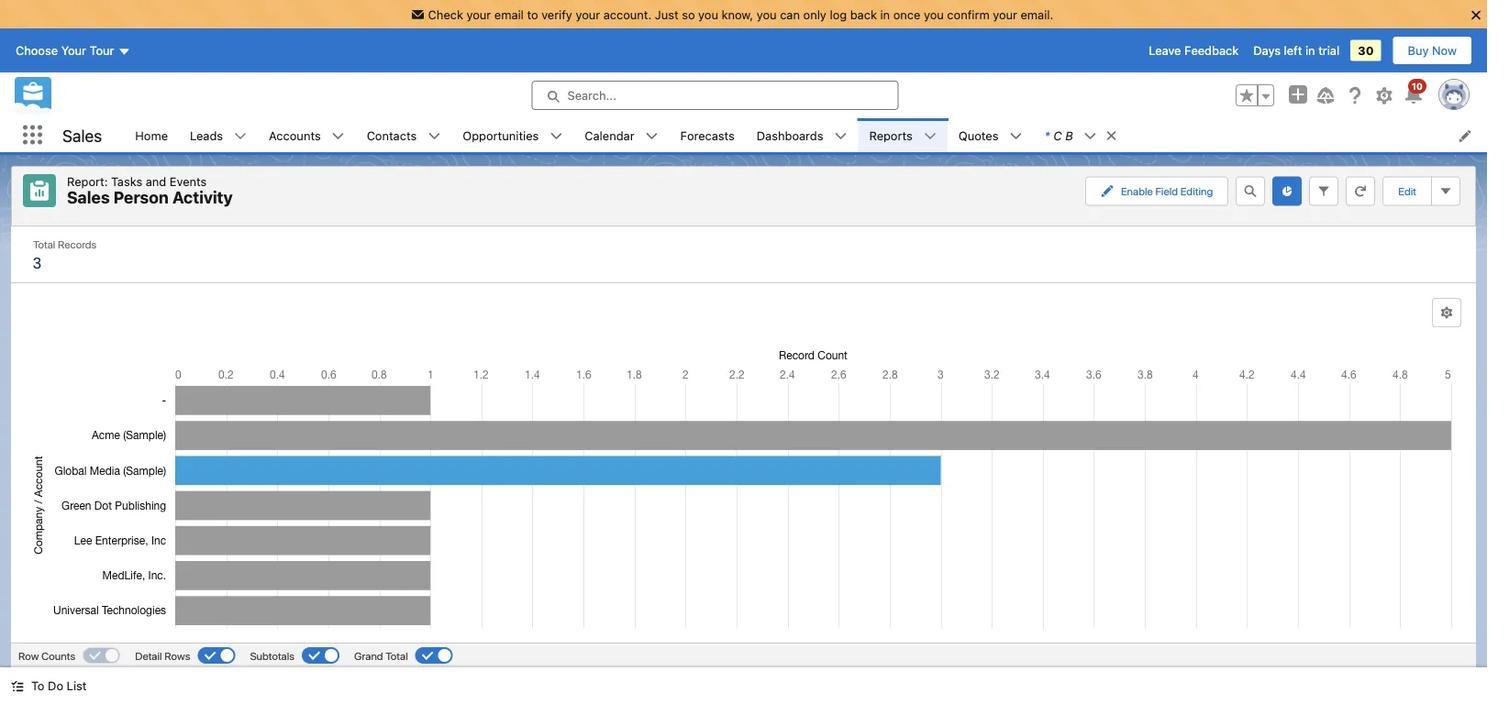 Task type: locate. For each thing, give the bounding box(es) containing it.
days left in trial
[[1254, 44, 1340, 57]]

text default image
[[1105, 129, 1118, 142], [234, 130, 247, 143], [332, 130, 345, 143]]

in right back
[[880, 7, 890, 21]]

0 horizontal spatial your
[[467, 7, 491, 21]]

text default image inside accounts list item
[[332, 130, 345, 143]]

check your email to verify your account. just so you know, you can only log back in once you confirm your email.
[[428, 7, 1054, 21]]

group
[[1236, 84, 1275, 107]]

accounts
[[269, 128, 321, 142]]

your left 'email.'
[[993, 7, 1018, 21]]

text default image inside calendar list item
[[646, 130, 658, 143]]

2 horizontal spatial text default image
[[1105, 129, 1118, 142]]

0 horizontal spatial text default image
[[234, 130, 247, 143]]

you right the so
[[698, 7, 718, 21]]

0 horizontal spatial in
[[880, 7, 890, 21]]

text default image right b
[[1105, 129, 1118, 142]]

text default image right b
[[1084, 130, 1097, 143]]

opportunities list item
[[452, 118, 574, 152]]

text default image for reports
[[924, 130, 937, 143]]

leads
[[190, 128, 223, 142]]

1 horizontal spatial text default image
[[332, 130, 345, 143]]

to do list button
[[0, 668, 98, 705]]

sales
[[62, 125, 102, 145]]

text default image left reports
[[835, 130, 847, 143]]

contacts list item
[[356, 118, 452, 152]]

0 horizontal spatial you
[[698, 7, 718, 21]]

list
[[124, 118, 1487, 152]]

you right the 'once'
[[924, 7, 944, 21]]

2 horizontal spatial your
[[993, 7, 1018, 21]]

2 you from the left
[[757, 7, 777, 21]]

text default image inside leads list item
[[234, 130, 247, 143]]

forecasts link
[[669, 118, 746, 152]]

* c b
[[1045, 128, 1073, 142]]

do
[[48, 679, 63, 693]]

you
[[698, 7, 718, 21], [757, 7, 777, 21], [924, 7, 944, 21]]

dashboards link
[[746, 118, 835, 152]]

in right left
[[1306, 44, 1315, 57]]

text default image inside the opportunities list item
[[550, 130, 563, 143]]

list
[[67, 679, 87, 693]]

calendar link
[[574, 118, 646, 152]]

can
[[780, 7, 800, 21]]

text default image
[[428, 130, 441, 143], [550, 130, 563, 143], [646, 130, 658, 143], [835, 130, 847, 143], [924, 130, 937, 143], [1010, 130, 1023, 143], [1084, 130, 1097, 143], [11, 680, 24, 693]]

3 text default image from the left
[[332, 130, 345, 143]]

leads link
[[179, 118, 234, 152]]

just
[[655, 7, 679, 21]]

text default image left to
[[11, 680, 24, 693]]

email.
[[1021, 7, 1054, 21]]

quotes
[[959, 128, 999, 142]]

text default image right leads
[[234, 130, 247, 143]]

list item containing *
[[1034, 118, 1126, 152]]

accounts link
[[258, 118, 332, 152]]

opportunities link
[[452, 118, 550, 152]]

dashboards
[[757, 128, 824, 142]]

1 text default image from the left
[[1105, 129, 1118, 142]]

back
[[850, 7, 877, 21]]

text default image inside reports list item
[[924, 130, 937, 143]]

*
[[1045, 128, 1050, 142]]

your
[[467, 7, 491, 21], [576, 7, 600, 21], [993, 7, 1018, 21]]

text default image right calendar
[[646, 130, 658, 143]]

choose your tour
[[16, 44, 114, 57]]

contacts link
[[356, 118, 428, 152]]

2 text default image from the left
[[234, 130, 247, 143]]

in
[[880, 7, 890, 21], [1306, 44, 1315, 57]]

list item
[[1034, 118, 1126, 152]]

text default image inside quotes list item
[[1010, 130, 1023, 143]]

text default image for contacts
[[428, 130, 441, 143]]

search... button
[[532, 81, 899, 110]]

1 horizontal spatial your
[[576, 7, 600, 21]]

1 vertical spatial in
[[1306, 44, 1315, 57]]

trial
[[1319, 44, 1340, 57]]

30
[[1358, 44, 1374, 57]]

0 vertical spatial in
[[880, 7, 890, 21]]

text default image right accounts
[[332, 130, 345, 143]]

text default image inside dashboards list item
[[835, 130, 847, 143]]

left
[[1284, 44, 1302, 57]]

text default image inside contacts list item
[[428, 130, 441, 143]]

text default image left *
[[1010, 130, 1023, 143]]

text default image right reports
[[924, 130, 937, 143]]

your
[[61, 44, 86, 57]]

forecasts
[[680, 128, 735, 142]]

2 horizontal spatial you
[[924, 7, 944, 21]]

choose your tour button
[[15, 36, 132, 65]]

your left email at left
[[467, 7, 491, 21]]

text default image right contacts
[[428, 130, 441, 143]]

choose
[[16, 44, 58, 57]]

1 you from the left
[[698, 7, 718, 21]]

verify
[[542, 7, 572, 21]]

accounts list item
[[258, 118, 356, 152]]

buy now
[[1408, 44, 1457, 57]]

text default image left calendar link
[[550, 130, 563, 143]]

you left can
[[757, 7, 777, 21]]

1 horizontal spatial you
[[757, 7, 777, 21]]

now
[[1432, 44, 1457, 57]]

calendar list item
[[574, 118, 669, 152]]

your right verify
[[576, 7, 600, 21]]



Task type: vqa. For each thing, say whether or not it's contained in the screenshot.
the Leave
yes



Task type: describe. For each thing, give the bounding box(es) containing it.
reports
[[869, 128, 913, 142]]

text default image inside to do list button
[[11, 680, 24, 693]]

once
[[893, 7, 921, 21]]

to do list
[[31, 679, 87, 693]]

know,
[[722, 7, 754, 21]]

buy now button
[[1393, 36, 1473, 65]]

text default image for leads
[[234, 130, 247, 143]]

reports list item
[[858, 118, 948, 152]]

log
[[830, 7, 847, 21]]

check
[[428, 7, 463, 21]]

text default image for opportunities
[[550, 130, 563, 143]]

10
[[1412, 81, 1423, 91]]

dashboards list item
[[746, 118, 858, 152]]

list containing home
[[124, 118, 1487, 152]]

search...
[[568, 89, 617, 102]]

text default image for dashboards
[[835, 130, 847, 143]]

text default image for accounts
[[332, 130, 345, 143]]

quotes list item
[[948, 118, 1034, 152]]

home
[[135, 128, 168, 142]]

leave feedback link
[[1149, 44, 1239, 57]]

opportunities
[[463, 128, 539, 142]]

to
[[527, 7, 538, 21]]

days
[[1254, 44, 1281, 57]]

confirm
[[947, 7, 990, 21]]

reports link
[[858, 118, 924, 152]]

quotes link
[[948, 118, 1010, 152]]

b
[[1065, 128, 1073, 142]]

calendar
[[585, 128, 635, 142]]

leads list item
[[179, 118, 258, 152]]

text default image inside list item
[[1084, 130, 1097, 143]]

2 your from the left
[[576, 7, 600, 21]]

account.
[[604, 7, 652, 21]]

1 horizontal spatial in
[[1306, 44, 1315, 57]]

to
[[31, 679, 45, 693]]

home link
[[124, 118, 179, 152]]

3 your from the left
[[993, 7, 1018, 21]]

leave
[[1149, 44, 1181, 57]]

text default image for quotes
[[1010, 130, 1023, 143]]

email
[[494, 7, 524, 21]]

3 you from the left
[[924, 7, 944, 21]]

buy
[[1408, 44, 1429, 57]]

only
[[803, 7, 827, 21]]

leave feedback
[[1149, 44, 1239, 57]]

tour
[[90, 44, 114, 57]]

text default image for calendar
[[646, 130, 658, 143]]

c
[[1054, 128, 1062, 142]]

contacts
[[367, 128, 417, 142]]

feedback
[[1185, 44, 1239, 57]]

so
[[682, 7, 695, 21]]

1 your from the left
[[467, 7, 491, 21]]

10 button
[[1403, 79, 1427, 107]]



